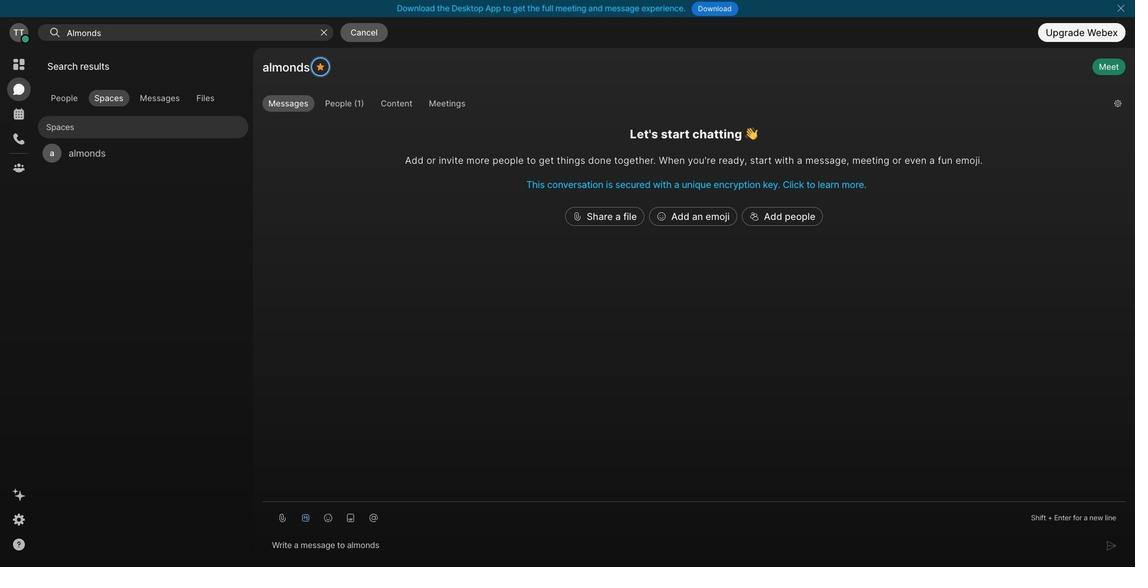 Task type: locate. For each thing, give the bounding box(es) containing it.
group
[[38, 90, 248, 107], [263, 95, 1105, 114]]

Search search field
[[66, 25, 315, 40]]

almonds list item
[[38, 139, 248, 168]]

navigation
[[0, 48, 38, 567]]

wrapper image
[[50, 25, 60, 40], [21, 35, 30, 43], [657, 212, 667, 221], [750, 212, 759, 221]]

file attachment image
[[278, 513, 287, 523]]

cancel_16 image
[[1116, 4, 1126, 13]]

clear image
[[319, 27, 329, 38]]

gifs image
[[346, 513, 356, 523]]

remove from favorites image
[[316, 57, 325, 76]]

help image
[[12, 537, 26, 552]]

message composer toolbar element
[[263, 502, 1126, 529]]

calls image
[[12, 132, 26, 146]]

webex tab list
[[7, 53, 31, 180]]

list
[[38, 111, 248, 168]]

0 horizontal spatial group
[[38, 90, 248, 107]]



Task type: describe. For each thing, give the bounding box(es) containing it.
view space settings image
[[1114, 94, 1122, 113]]

markdown image
[[301, 513, 310, 523]]

wrapper image
[[573, 212, 582, 221]]

teams, has no new notifications image
[[12, 161, 26, 175]]

meetings image
[[12, 107, 26, 121]]

dashboard image
[[12, 57, 26, 72]]

emoji image
[[323, 513, 333, 523]]

mention image
[[369, 513, 378, 523]]

settings image
[[12, 513, 26, 527]]

1 horizontal spatial group
[[263, 95, 1105, 114]]

messaging, has no new notifications image
[[12, 82, 26, 96]]

what's new image
[[12, 488, 26, 502]]



Task type: vqa. For each thing, say whether or not it's contained in the screenshot.
the left group
yes



